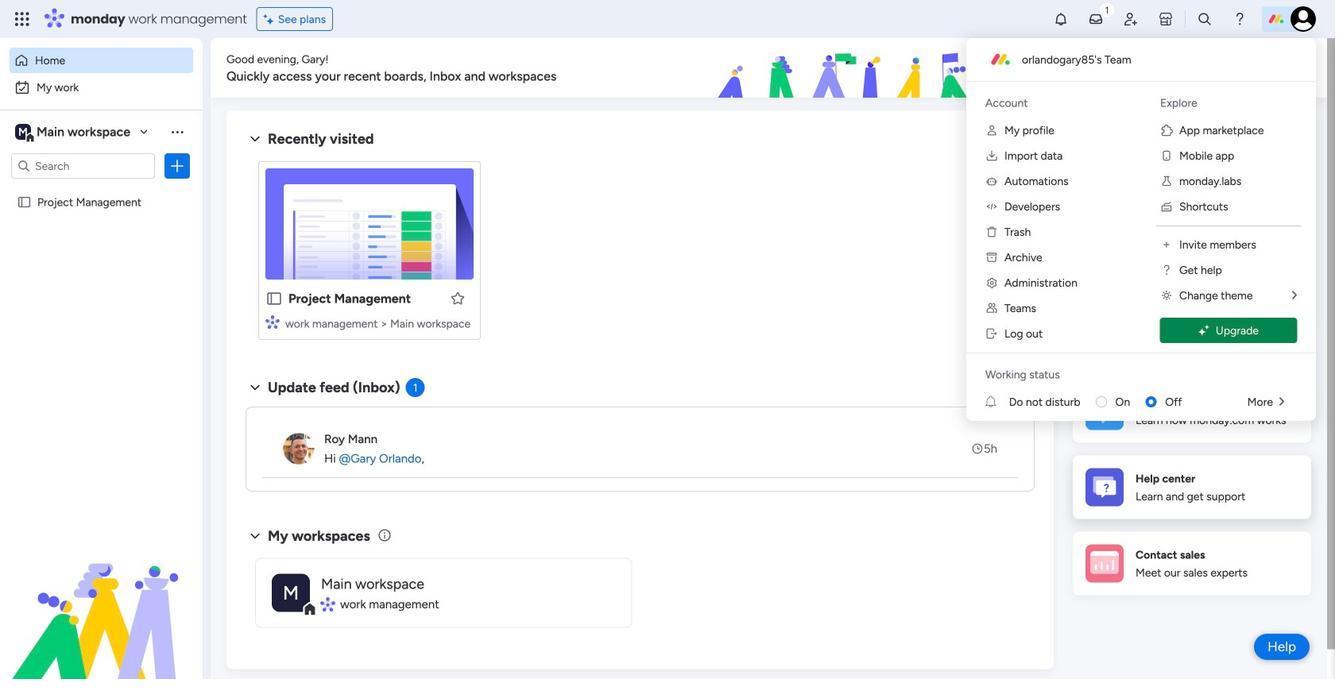 Task type: describe. For each thing, give the bounding box(es) containing it.
Search in workspace field
[[33, 157, 133, 175]]

see plans image
[[264, 10, 278, 28]]

lottie animation image for the bottommost lottie animation element
[[0, 519, 203, 680]]

0 vertical spatial option
[[10, 48, 193, 73]]

help image
[[1232, 11, 1248, 27]]

1 vertical spatial list arrow image
[[1280, 396, 1285, 408]]

workspace selection element
[[15, 122, 133, 143]]

gary orlando image
[[1291, 6, 1316, 32]]

templates image image
[[1087, 120, 1297, 230]]

public board image
[[265, 290, 283, 308]]

1 vertical spatial workspace image
[[272, 574, 310, 612]]

0 vertical spatial lottie animation element
[[623, 38, 1070, 99]]

shortcuts image
[[1161, 200, 1173, 213]]

select product image
[[14, 11, 30, 27]]

public board image
[[17, 195, 32, 210]]

developers image
[[986, 200, 998, 213]]

notifications image
[[1053, 11, 1069, 27]]

teams image
[[986, 302, 998, 315]]

v2 surfce notifications image
[[986, 394, 1009, 411]]

help center element
[[1073, 456, 1312, 519]]

1 horizontal spatial invite members image
[[1161, 238, 1173, 251]]

close my workspaces image
[[246, 527, 265, 546]]



Task type: locate. For each thing, give the bounding box(es) containing it.
get help image
[[1161, 264, 1173, 277]]

1 horizontal spatial lottie animation image
[[623, 38, 1070, 99]]

0 vertical spatial invite members image
[[1123, 11, 1139, 27]]

search everything image
[[1197, 11, 1213, 27]]

lottie animation image
[[623, 38, 1070, 99], [0, 519, 203, 680]]

my profile image
[[986, 124, 998, 137]]

contact sales element
[[1073, 532, 1312, 596]]

v2 user feedback image
[[1086, 59, 1098, 77]]

monday marketplace image
[[1158, 11, 1174, 27]]

1 horizontal spatial list arrow image
[[1292, 290, 1297, 301]]

option
[[10, 48, 193, 73], [10, 75, 193, 100], [0, 188, 203, 191]]

lottie animation image for lottie animation element to the top
[[623, 38, 1070, 99]]

trash image
[[986, 226, 998, 238]]

1 vertical spatial invite members image
[[1161, 238, 1173, 251]]

add to favorites image
[[450, 291, 466, 306]]

close update feed (inbox) image
[[246, 378, 265, 397]]

0 horizontal spatial list arrow image
[[1280, 396, 1285, 408]]

1 image
[[1100, 1, 1114, 19]]

roy mann image
[[283, 433, 315, 465]]

getting started element
[[1073, 380, 1312, 443]]

close recently visited image
[[246, 130, 265, 149]]

0 horizontal spatial lottie animation element
[[0, 519, 203, 680]]

invite members image
[[1123, 11, 1139, 27], [1161, 238, 1173, 251]]

update feed image
[[1088, 11, 1104, 27]]

workspace options image
[[169, 124, 185, 140]]

0 vertical spatial lottie animation image
[[623, 38, 1070, 99]]

lottie animation element
[[623, 38, 1070, 99], [0, 519, 203, 680]]

1 horizontal spatial workspace image
[[272, 574, 310, 612]]

mobile app image
[[1161, 149, 1173, 162]]

workspace image
[[15, 123, 31, 141], [272, 574, 310, 612]]

1 element
[[406, 378, 425, 397]]

1 vertical spatial option
[[10, 75, 193, 100]]

0 horizontal spatial invite members image
[[1123, 11, 1139, 27]]

invite members image up get help image
[[1161, 238, 1173, 251]]

options image
[[169, 158, 185, 174]]

1 horizontal spatial lottie animation element
[[623, 38, 1070, 99]]

0 vertical spatial list arrow image
[[1292, 290, 1297, 301]]

invite members image right 1 image
[[1123, 11, 1139, 27]]

1 vertical spatial lottie animation element
[[0, 519, 203, 680]]

list arrow image
[[1292, 290, 1297, 301], [1280, 396, 1285, 408]]

2 vertical spatial option
[[0, 188, 203, 191]]

list box
[[0, 186, 203, 430]]

0 horizontal spatial workspace image
[[15, 123, 31, 141]]

automations image
[[986, 175, 998, 188]]

import data image
[[986, 149, 998, 162]]

monday.labs image
[[1161, 175, 1173, 188]]

0 horizontal spatial lottie animation image
[[0, 519, 203, 680]]

1 vertical spatial lottie animation image
[[0, 519, 203, 680]]

upgrade stars new image
[[1199, 325, 1210, 336]]

log out image
[[986, 327, 998, 340]]

archive image
[[986, 251, 998, 264]]

administration image
[[986, 277, 998, 289]]

0 vertical spatial workspace image
[[15, 123, 31, 141]]



Task type: vqa. For each thing, say whether or not it's contained in the screenshot.
Add view icon
no



